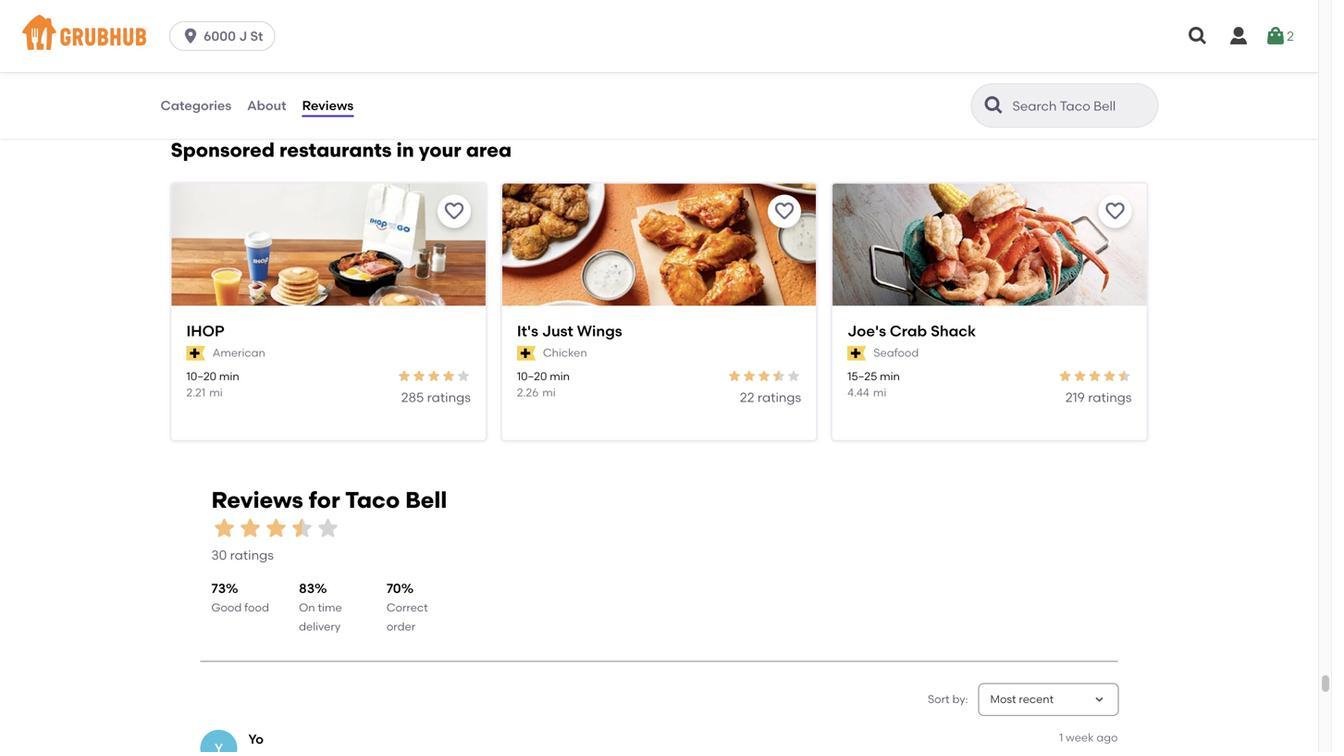 Task type: locate. For each thing, give the bounding box(es) containing it.
83 on time delivery
[[299, 581, 342, 633]]

ratings for it's just wings
[[758, 389, 801, 405]]

1 vertical spatial reviews
[[211, 487, 303, 514]]

mi inside 10–20 min 2.21 mi
[[209, 386, 223, 399]]

most
[[990, 693, 1016, 706]]

svg image
[[1265, 25, 1287, 47], [181, 27, 200, 45]]

reviews button
[[301, 72, 355, 139]]

ratings right the 22
[[758, 389, 801, 405]]

1 week ago
[[1059, 731, 1118, 744]]

2 mi from the left
[[542, 386, 556, 399]]

30
[[211, 547, 227, 563]]

2 save this restaurant button from the left
[[768, 195, 801, 228]]

1 horizontal spatial 10–20
[[517, 370, 547, 383]]

reviews for taco bell
[[211, 487, 447, 514]]

svg image inside 2 button
[[1265, 25, 1287, 47]]

10–20 inside 10–20 min 2.21 mi
[[186, 370, 216, 383]]

it's just wings
[[517, 322, 622, 340]]

70 correct order
[[387, 581, 428, 633]]

min down the seafood
[[880, 370, 900, 383]]

mi right 2.26
[[542, 386, 556, 399]]

svg image
[[1187, 25, 1209, 47], [1228, 25, 1250, 47]]

reviews up 30 ratings
[[211, 487, 303, 514]]

1 subscription pass image from the left
[[186, 346, 205, 361]]

food
[[244, 601, 269, 614]]

1 horizontal spatial mi
[[542, 386, 556, 399]]

restaurants
[[279, 138, 392, 162]]

mi for joe's crab shack
[[873, 386, 887, 399]]

1 horizontal spatial svg image
[[1265, 25, 1287, 47]]

joe's crab shack logo image
[[833, 184, 1147, 339]]

0 horizontal spatial svg image
[[1187, 25, 1209, 47]]

about button
[[246, 72, 287, 139]]

83
[[299, 581, 315, 596]]

subscription pass image up 15–25
[[848, 346, 866, 361]]

just
[[542, 322, 573, 340]]

reviews inside button
[[302, 97, 354, 113]]

1 horizontal spatial min
[[550, 370, 570, 383]]

6000 j st
[[204, 28, 263, 44]]

by:
[[952, 693, 968, 706]]

subscription pass image for joe's crab shack
[[848, 346, 866, 361]]

2 10–20 from the left
[[517, 370, 547, 383]]

reviews up restaurants
[[302, 97, 354, 113]]

reviews
[[302, 97, 354, 113], [211, 487, 303, 514]]

ratings right 285
[[427, 389, 471, 405]]

save this restaurant image for ihop
[[443, 200, 465, 223]]

categories
[[161, 97, 231, 113]]

3 min from the left
[[880, 370, 900, 383]]

svg image for 2
[[1265, 25, 1287, 47]]

1 horizontal spatial save this restaurant image
[[774, 200, 796, 223]]

most recent
[[990, 693, 1054, 706]]

1 horizontal spatial svg image
[[1228, 25, 1250, 47]]

crab
[[890, 322, 927, 340]]

categories button
[[160, 72, 232, 139]]

2.26
[[517, 386, 539, 399]]

subscription pass image
[[186, 346, 205, 361], [848, 346, 866, 361]]

ratings right 30
[[230, 547, 274, 563]]

2 min from the left
[[550, 370, 570, 383]]

0 horizontal spatial subscription pass image
[[186, 346, 205, 361]]

american
[[213, 346, 265, 360]]

73 good food
[[211, 581, 269, 614]]

3 save this restaurant button from the left
[[1099, 195, 1132, 228]]

2 save this restaurant image from the left
[[774, 200, 796, 223]]

joe's crab shack
[[848, 322, 976, 340]]

svg image inside 6000 j st button
[[181, 27, 200, 45]]

10–20
[[186, 370, 216, 383], [517, 370, 547, 383]]

caret down icon image
[[1092, 692, 1107, 707]]

shack
[[931, 322, 976, 340]]

mi
[[209, 386, 223, 399], [542, 386, 556, 399], [873, 386, 887, 399]]

for
[[309, 487, 340, 514]]

save this restaurant image
[[443, 200, 465, 223], [774, 200, 796, 223]]

ihop logo image
[[172, 184, 486, 339]]

save this restaurant button
[[437, 195, 471, 228], [768, 195, 801, 228], [1099, 195, 1132, 228]]

subscription pass image for ihop
[[186, 346, 205, 361]]

mi right 4.44
[[873, 386, 887, 399]]

1 10–20 from the left
[[186, 370, 216, 383]]

219 ratings
[[1066, 389, 1132, 405]]

on
[[299, 601, 315, 614]]

10–20 for it's just wings
[[517, 370, 547, 383]]

2 horizontal spatial min
[[880, 370, 900, 383]]

yo
[[248, 731, 264, 747]]

mi inside 10–20 min 2.26 mi
[[542, 386, 556, 399]]

0 vertical spatial reviews
[[302, 97, 354, 113]]

chicken
[[543, 346, 587, 360]]

1 min from the left
[[219, 370, 239, 383]]

star icon image
[[397, 369, 412, 383], [412, 369, 426, 383], [426, 369, 441, 383], [441, 369, 456, 383], [456, 369, 471, 383], [727, 369, 742, 383], [742, 369, 757, 383], [757, 369, 772, 383], [772, 369, 786, 383], [772, 369, 786, 383], [786, 369, 801, 383], [1058, 369, 1073, 383], [1073, 369, 1087, 383], [1087, 369, 1102, 383], [1102, 369, 1117, 383], [1117, 369, 1132, 383], [1117, 369, 1132, 383], [211, 515, 237, 541], [237, 515, 263, 541], [263, 515, 289, 541], [289, 515, 315, 541], [289, 515, 315, 541], [315, 515, 341, 541]]

1 horizontal spatial save this restaurant button
[[768, 195, 801, 228]]

ratings right 219
[[1088, 389, 1132, 405]]

ihop
[[186, 322, 224, 340]]

sponsored
[[171, 138, 275, 162]]

0 horizontal spatial min
[[219, 370, 239, 383]]

2.21
[[186, 386, 206, 399]]

2 horizontal spatial save this restaurant button
[[1099, 195, 1132, 228]]

0 horizontal spatial 10–20
[[186, 370, 216, 383]]

st
[[250, 28, 263, 44]]

subscription pass image
[[517, 346, 536, 361]]

1 horizontal spatial subscription pass image
[[848, 346, 866, 361]]

1 mi from the left
[[209, 386, 223, 399]]

min inside 15–25 min 4.44 mi
[[880, 370, 900, 383]]

reviews for reviews for taco bell
[[211, 487, 303, 514]]

10–20 up '2.21'
[[186, 370, 216, 383]]

min down chicken
[[550, 370, 570, 383]]

22
[[740, 389, 754, 405]]

0 horizontal spatial svg image
[[181, 27, 200, 45]]

min for ihop
[[219, 370, 239, 383]]

order
[[387, 620, 416, 633]]

10–20 min 2.21 mi
[[186, 370, 239, 399]]

mi inside 15–25 min 4.44 mi
[[873, 386, 887, 399]]

Sort by: field
[[990, 692, 1054, 708]]

10–20 up 2.26
[[517, 370, 547, 383]]

min
[[219, 370, 239, 383], [550, 370, 570, 383], [880, 370, 900, 383]]

min inside 10–20 min 2.21 mi
[[219, 370, 239, 383]]

sort by:
[[928, 693, 968, 706]]

save this restaurant button for joe's
[[1099, 195, 1132, 228]]

ratings
[[427, 389, 471, 405], [758, 389, 801, 405], [1088, 389, 1132, 405], [230, 547, 274, 563]]

1 save this restaurant image from the left
[[443, 200, 465, 223]]

subscription pass image down ihop
[[186, 346, 205, 361]]

mi for ihop
[[209, 386, 223, 399]]

70
[[387, 581, 401, 596]]

min inside 10–20 min 2.26 mi
[[550, 370, 570, 383]]

seafood
[[874, 346, 919, 360]]

10–20 min 2.26 mi
[[517, 370, 570, 399]]

it's
[[517, 322, 538, 340]]

mi right '2.21'
[[209, 386, 223, 399]]

min down american
[[219, 370, 239, 383]]

taco
[[345, 487, 400, 514]]

0 horizontal spatial mi
[[209, 386, 223, 399]]

0 horizontal spatial save this restaurant button
[[437, 195, 471, 228]]

2 horizontal spatial mi
[[873, 386, 887, 399]]

3 mi from the left
[[873, 386, 887, 399]]

2 subscription pass image from the left
[[848, 346, 866, 361]]

10–20 inside 10–20 min 2.26 mi
[[517, 370, 547, 383]]

about
[[247, 97, 286, 113]]

0 horizontal spatial save this restaurant image
[[443, 200, 465, 223]]

svg image for 6000 j st
[[181, 27, 200, 45]]



Task type: vqa. For each thing, say whether or not it's contained in the screenshot.
15–25
yes



Task type: describe. For each thing, give the bounding box(es) containing it.
285 ratings
[[401, 389, 471, 405]]

2 svg image from the left
[[1228, 25, 1250, 47]]

ratings for joe's crab shack
[[1088, 389, 1132, 405]]

sponsored restaurants in your area
[[171, 138, 512, 162]]

area
[[466, 138, 512, 162]]

wings
[[577, 322, 622, 340]]

4.44
[[848, 386, 869, 399]]

joe's crab shack link
[[848, 321, 1132, 341]]

it's just wings logo image
[[502, 184, 816, 339]]

recent
[[1019, 693, 1054, 706]]

it's just wings link
[[517, 321, 801, 341]]

mi for it's just wings
[[542, 386, 556, 399]]

save this restaurant image for it's just wings
[[774, 200, 796, 223]]

delivery
[[299, 620, 341, 633]]

reviews for reviews
[[302, 97, 354, 113]]

ratings for ihop
[[427, 389, 471, 405]]

good
[[211, 601, 242, 614]]

ago
[[1097, 731, 1118, 744]]

2 button
[[1265, 19, 1294, 53]]

219
[[1066, 389, 1085, 405]]

your
[[419, 138, 461, 162]]

10–20 for ihop
[[186, 370, 216, 383]]

correct
[[387, 601, 428, 614]]

main navigation navigation
[[0, 0, 1318, 72]]

285
[[401, 389, 424, 405]]

Search Taco Bell search field
[[1011, 97, 1152, 115]]

search icon image
[[983, 94, 1005, 117]]

save this restaurant image
[[1104, 200, 1126, 223]]

73
[[211, 581, 226, 596]]

1 save this restaurant button from the left
[[437, 195, 471, 228]]

bell
[[405, 487, 447, 514]]

6000 j st button
[[169, 21, 283, 51]]

min for joe's crab shack
[[880, 370, 900, 383]]

30 ratings
[[211, 547, 274, 563]]

1
[[1059, 731, 1063, 744]]

22 ratings
[[740, 389, 801, 405]]

15–25 min 4.44 mi
[[848, 370, 900, 399]]

time
[[318, 601, 342, 614]]

ihop link
[[186, 321, 471, 341]]

j
[[239, 28, 247, 44]]

6000
[[204, 28, 236, 44]]

1 svg image from the left
[[1187, 25, 1209, 47]]

15–25
[[848, 370, 877, 383]]

joe's
[[848, 322, 886, 340]]

save this restaurant button for it's
[[768, 195, 801, 228]]

sort
[[928, 693, 950, 706]]

week
[[1066, 731, 1094, 744]]

min for it's just wings
[[550, 370, 570, 383]]

2
[[1287, 28, 1294, 44]]

in
[[396, 138, 414, 162]]



